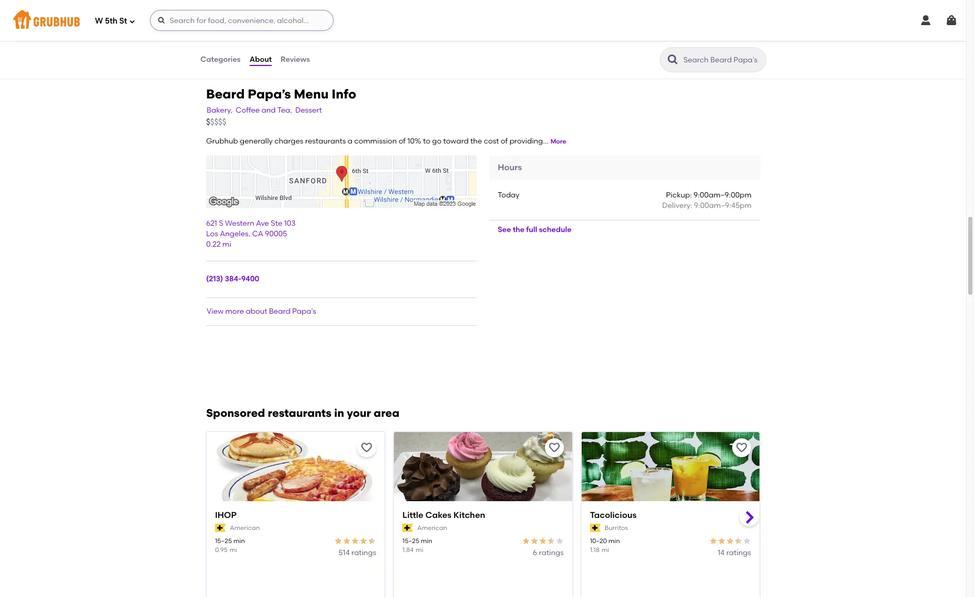 Task type: locate. For each thing, give the bounding box(es) containing it.
0 horizontal spatial min
[[233, 538, 245, 545]]

2 american from the left
[[417, 525, 447, 532]]

in
[[334, 407, 344, 420]]

save this restaurant image
[[548, 442, 561, 455]]

star icon image
[[334, 538, 343, 546], [343, 538, 351, 546], [351, 538, 359, 546], [359, 538, 368, 546], [368, 538, 376, 546], [368, 538, 376, 546], [522, 538, 530, 546], [530, 538, 538, 546], [538, 538, 547, 546], [547, 538, 555, 546], [547, 538, 555, 546], [555, 538, 564, 546], [709, 538, 718, 546], [718, 538, 726, 546], [726, 538, 734, 546], [734, 538, 743, 546], [734, 538, 743, 546], [743, 538, 751, 546]]

2 horizontal spatial save this restaurant button
[[732, 439, 751, 458]]

15–25 up 1.84
[[402, 538, 419, 545]]

mi down angeles
[[222, 240, 231, 249]]

the inside button
[[513, 225, 525, 234]]

beard up "bakery,"
[[206, 87, 245, 102]]

1 vertical spatial papa's
[[292, 307, 316, 316]]

american
[[230, 525, 260, 532], [417, 525, 447, 532]]

2 ratings from the left
[[539, 549, 564, 558]]

min for ihop
[[233, 538, 245, 545]]

1 horizontal spatial of
[[501, 137, 508, 146]]

of right cost
[[501, 137, 508, 146]]

15–25 up the 0.95
[[215, 538, 232, 545]]

2 horizontal spatial svg image
[[945, 14, 958, 27]]

2 horizontal spatial ratings
[[726, 549, 751, 558]]

2 horizontal spatial min
[[608, 538, 620, 545]]

save this restaurant button for ihop
[[357, 439, 376, 458]]

go
[[432, 137, 441, 146]]

10–20 min 1.18 mi
[[590, 538, 620, 555]]

ratings right 14
[[726, 549, 751, 558]]

1.18
[[590, 547, 600, 555]]

1 save this restaurant button from the left
[[357, 439, 376, 458]]

save this restaurant image
[[361, 442, 373, 455], [735, 442, 748, 455]]

3 ratings from the left
[[726, 549, 751, 558]]

mi right 1.84
[[416, 547, 423, 555]]

2 save this restaurant image from the left
[[735, 442, 748, 455]]

beard papa's menu info
[[206, 87, 356, 102]]

the
[[470, 137, 482, 146], [513, 225, 525, 234]]

sponsored restaurants in your area
[[206, 407, 399, 420]]

svg image
[[919, 14, 932, 27], [945, 14, 958, 27], [129, 18, 136, 24]]

w 5th st
[[95, 16, 127, 26]]

papa's up and
[[248, 87, 291, 102]]

mi right the 0.95
[[230, 547, 237, 555]]

1.84
[[402, 547, 414, 555]]

0 horizontal spatial save this restaurant image
[[361, 442, 373, 455]]

beard
[[206, 87, 245, 102], [269, 307, 290, 316]]

0 vertical spatial restaurants
[[305, 137, 346, 146]]

mi inside the 15–25 min 1.84 mi
[[416, 547, 423, 555]]

dessert button
[[295, 105, 322, 117]]

main navigation navigation
[[0, 0, 966, 41]]

0 horizontal spatial the
[[470, 137, 482, 146]]

1 horizontal spatial save this restaurant button
[[545, 439, 564, 458]]

103
[[284, 219, 296, 228]]

ratings for ihop
[[351, 549, 376, 558]]

ratings right 6
[[539, 549, 564, 558]]

papa's
[[248, 87, 291, 102], [292, 307, 316, 316]]

min inside 15–25 min 0.95 mi
[[233, 538, 245, 545]]

1 of from the left
[[399, 137, 406, 146]]

area
[[374, 407, 399, 420]]

1 horizontal spatial ratings
[[539, 549, 564, 558]]

1 horizontal spatial save this restaurant image
[[735, 442, 748, 455]]

1 subscription pass image from the left
[[215, 525, 226, 533]]

min down 'cakes'
[[421, 538, 432, 545]]

mi inside 15–25 min 0.95 mi
[[230, 547, 237, 555]]

subscription pass image for tacolicious
[[590, 525, 601, 533]]

ratings for little cakes kitchen
[[539, 549, 564, 558]]

sponsored
[[206, 407, 265, 420]]

$
[[206, 117, 210, 127]]

see the full schedule
[[498, 225, 571, 234]]

bakery, button
[[206, 105, 233, 117]]

15–25 min 0.95 mi
[[215, 538, 245, 555]]

coffee and tea, button
[[235, 105, 293, 117]]

reviews button
[[280, 41, 310, 79]]

0 horizontal spatial of
[[399, 137, 406, 146]]

14
[[718, 549, 725, 558]]

mi
[[222, 240, 231, 249], [230, 547, 237, 555], [416, 547, 423, 555], [602, 547, 609, 555]]

ratings
[[351, 549, 376, 558], [539, 549, 564, 558], [726, 549, 751, 558]]

1 american from the left
[[230, 525, 260, 532]]

1 vertical spatial the
[[513, 225, 525, 234]]

angeles
[[220, 230, 248, 239]]

ca
[[252, 230, 263, 239]]

restaurants left in
[[268, 407, 331, 420]]

commission
[[354, 137, 397, 146]]

6 ratings
[[533, 549, 564, 558]]

st
[[119, 16, 127, 26]]

the left 'full'
[[513, 225, 525, 234]]

0 horizontal spatial american
[[230, 525, 260, 532]]

ratings right 514
[[351, 549, 376, 558]]

0 horizontal spatial beard
[[206, 87, 245, 102]]

subscription pass image up 10–20
[[590, 525, 601, 533]]

cost
[[484, 137, 499, 146]]

min down 'ihop' on the left
[[233, 538, 245, 545]]

2 save this restaurant button from the left
[[545, 439, 564, 458]]

about button
[[249, 41, 272, 79]]

1 save this restaurant image from the left
[[361, 442, 373, 455]]

1 vertical spatial beard
[[269, 307, 290, 316]]

search icon image
[[667, 54, 679, 66]]

beard right about
[[269, 307, 290, 316]]

mi inside 10–20 min 1.18 mi
[[602, 547, 609, 555]]

15–25 inside the 15–25 min 1.84 mi
[[402, 538, 419, 545]]

1 horizontal spatial min
[[421, 538, 432, 545]]

1 ratings from the left
[[351, 549, 376, 558]]

pickup: 9:00am–9:00pm delivery: 9:00am–9:45pm
[[662, 191, 752, 211]]

0 horizontal spatial 15–25
[[215, 538, 232, 545]]

about
[[250, 55, 272, 64]]

1 horizontal spatial subscription pass image
[[590, 525, 601, 533]]

subscription pass image
[[402, 525, 413, 533]]

2 subscription pass image from the left
[[590, 525, 601, 533]]

reviews
[[281, 55, 310, 64]]

min inside the 15–25 min 1.84 mi
[[421, 538, 432, 545]]

1 horizontal spatial the
[[513, 225, 525, 234]]

subscription pass image for ihop
[[215, 525, 226, 533]]

little cakes kitchen logo image
[[394, 433, 572, 521]]

1 15–25 from the left
[[215, 538, 232, 545]]

full
[[526, 225, 537, 234]]

3 save this restaurant button from the left
[[732, 439, 751, 458]]

0 horizontal spatial papa's
[[248, 87, 291, 102]]

charges
[[274, 137, 303, 146]]

little cakes kitchen
[[402, 511, 485, 521]]

ave
[[256, 219, 269, 228]]

2 of from the left
[[501, 137, 508, 146]]

0 horizontal spatial save this restaurant button
[[357, 439, 376, 458]]

min
[[233, 538, 245, 545], [421, 538, 432, 545], [608, 538, 620, 545]]

of
[[399, 137, 406, 146], [501, 137, 508, 146]]

0 horizontal spatial subscription pass image
[[215, 525, 226, 533]]

0 vertical spatial beard
[[206, 87, 245, 102]]

view more about beard papa's
[[207, 307, 316, 316]]

514
[[338, 549, 350, 558]]

15–25 inside 15–25 min 0.95 mi
[[215, 538, 232, 545]]

1 horizontal spatial papa's
[[292, 307, 316, 316]]

0 horizontal spatial ratings
[[351, 549, 376, 558]]

1 horizontal spatial 15–25
[[402, 538, 419, 545]]

9:00am–9:45pm
[[694, 202, 752, 211]]

of left 10%
[[399, 137, 406, 146]]

american for little cakes kitchen
[[417, 525, 447, 532]]

2 min from the left
[[421, 538, 432, 545]]

14 ratings
[[718, 549, 751, 558]]

save this restaurant image for ihop
[[361, 442, 373, 455]]

info
[[332, 87, 356, 102]]

save this restaurant image for tacolicious
[[735, 442, 748, 455]]

american for ihop
[[230, 525, 260, 532]]

the left cost
[[470, 137, 482, 146]]

restaurants left a
[[305, 137, 346, 146]]

american down 'ihop' on the left
[[230, 525, 260, 532]]

3 min from the left
[[608, 538, 620, 545]]

514 ratings
[[338, 549, 376, 558]]

mi right 1.18
[[602, 547, 609, 555]]

10%
[[407, 137, 421, 146]]

621
[[206, 219, 217, 228]]

subscription pass image
[[215, 525, 226, 533], [590, 525, 601, 533]]

min down burritos on the bottom right
[[608, 538, 620, 545]]

papa's right about
[[292, 307, 316, 316]]

0.95
[[215, 547, 228, 555]]

categories
[[200, 55, 241, 64]]

tacolicious logo image
[[582, 433, 760, 521]]

min inside 10–20 min 1.18 mi
[[608, 538, 620, 545]]

1 min from the left
[[233, 538, 245, 545]]

subscription pass image down 'ihop' on the left
[[215, 525, 226, 533]]

2 15–25 from the left
[[402, 538, 419, 545]]

american down 'cakes'
[[417, 525, 447, 532]]

1 horizontal spatial american
[[417, 525, 447, 532]]

621 s western ave ste 103 los angeles , ca 90005 0.22 mi
[[206, 219, 296, 249]]



Task type: describe. For each thing, give the bounding box(es) containing it.
...
[[543, 137, 548, 146]]

more
[[551, 138, 566, 145]]

(213) 384-9400 button
[[206, 275, 259, 285]]

mi for little cakes kitchen
[[416, 547, 423, 555]]

your
[[347, 407, 371, 420]]

bakery,
[[207, 106, 233, 115]]

more
[[225, 307, 244, 316]]

today
[[498, 191, 520, 200]]

delivery:
[[662, 202, 692, 211]]

ihop link
[[215, 510, 376, 522]]

6
[[533, 549, 537, 558]]

little cakes kitchen link
[[402, 510, 564, 522]]

grubhub generally charges restaurants a commission of 10% to go toward the cost of providing ... more
[[206, 137, 566, 146]]

burritos
[[605, 525, 628, 532]]

grubhub
[[206, 137, 238, 146]]

9400
[[241, 275, 259, 284]]

15–25 for ihop
[[215, 538, 232, 545]]

1 vertical spatial restaurants
[[268, 407, 331, 420]]

to
[[423, 137, 430, 146]]

providing
[[510, 137, 543, 146]]

0 horizontal spatial svg image
[[129, 18, 136, 24]]

more button
[[551, 138, 566, 147]]

save this restaurant button for little cakes kitchen
[[545, 439, 564, 458]]

384-
[[225, 275, 241, 284]]

bakery, coffee and tea, dessert
[[207, 106, 322, 115]]

little
[[402, 511, 423, 521]]

hours
[[498, 162, 522, 172]]

0 vertical spatial the
[[470, 137, 482, 146]]

generally
[[240, 137, 273, 146]]

ihop
[[215, 511, 237, 521]]

1 horizontal spatial svg image
[[919, 14, 932, 27]]

schedule
[[539, 225, 571, 234]]

los
[[206, 230, 218, 239]]

svg image
[[158, 16, 166, 25]]

about
[[246, 307, 267, 316]]

pickup:
[[666, 191, 692, 200]]

(213)
[[206, 275, 223, 284]]

ste
[[271, 219, 282, 228]]

15–25 for little cakes kitchen
[[402, 538, 419, 545]]

Search for food, convenience, alcohol... search field
[[150, 10, 334, 31]]

15–25 min 1.84 mi
[[402, 538, 432, 555]]

,
[[248, 230, 250, 239]]

9:00am–9:00pm
[[694, 191, 752, 200]]

tacolicious link
[[590, 510, 751, 522]]

save this restaurant button for tacolicious
[[732, 439, 751, 458]]

5th
[[105, 16, 117, 26]]

see
[[498, 225, 511, 234]]

ratings for tacolicious
[[726, 549, 751, 558]]

w
[[95, 16, 103, 26]]

and
[[262, 106, 276, 115]]

kitchen
[[453, 511, 485, 521]]

s
[[219, 219, 223, 228]]

a
[[348, 137, 352, 146]]

Search Beard Papa's search field
[[682, 55, 763, 65]]

dessert
[[295, 106, 322, 115]]

$$$$$
[[206, 117, 226, 127]]

mi inside 621 s western ave ste 103 los angeles , ca 90005 0.22 mi
[[222, 240, 231, 249]]

cakes
[[425, 511, 451, 521]]

tea,
[[277, 106, 292, 115]]

categories button
[[200, 41, 241, 79]]

mi for ihop
[[230, 547, 237, 555]]

ihop logo image
[[207, 433, 385, 521]]

western
[[225, 219, 254, 228]]

tacolicious
[[590, 511, 637, 521]]

0 vertical spatial papa's
[[248, 87, 291, 102]]

min for little cakes kitchen
[[421, 538, 432, 545]]

toward
[[443, 137, 469, 146]]

0.22
[[206, 240, 221, 249]]

90005
[[265, 230, 287, 239]]

10–20
[[590, 538, 607, 545]]

mi for tacolicious
[[602, 547, 609, 555]]

coffee
[[236, 106, 260, 115]]

view
[[207, 307, 224, 316]]

menu
[[294, 87, 329, 102]]

1 horizontal spatial beard
[[269, 307, 290, 316]]

see the full schedule button
[[489, 221, 580, 240]]

(213) 384-9400
[[206, 275, 259, 284]]

min for tacolicious
[[608, 538, 620, 545]]



Task type: vqa. For each thing, say whether or not it's contained in the screenshot.
ORDER corresponding to Correct order
no



